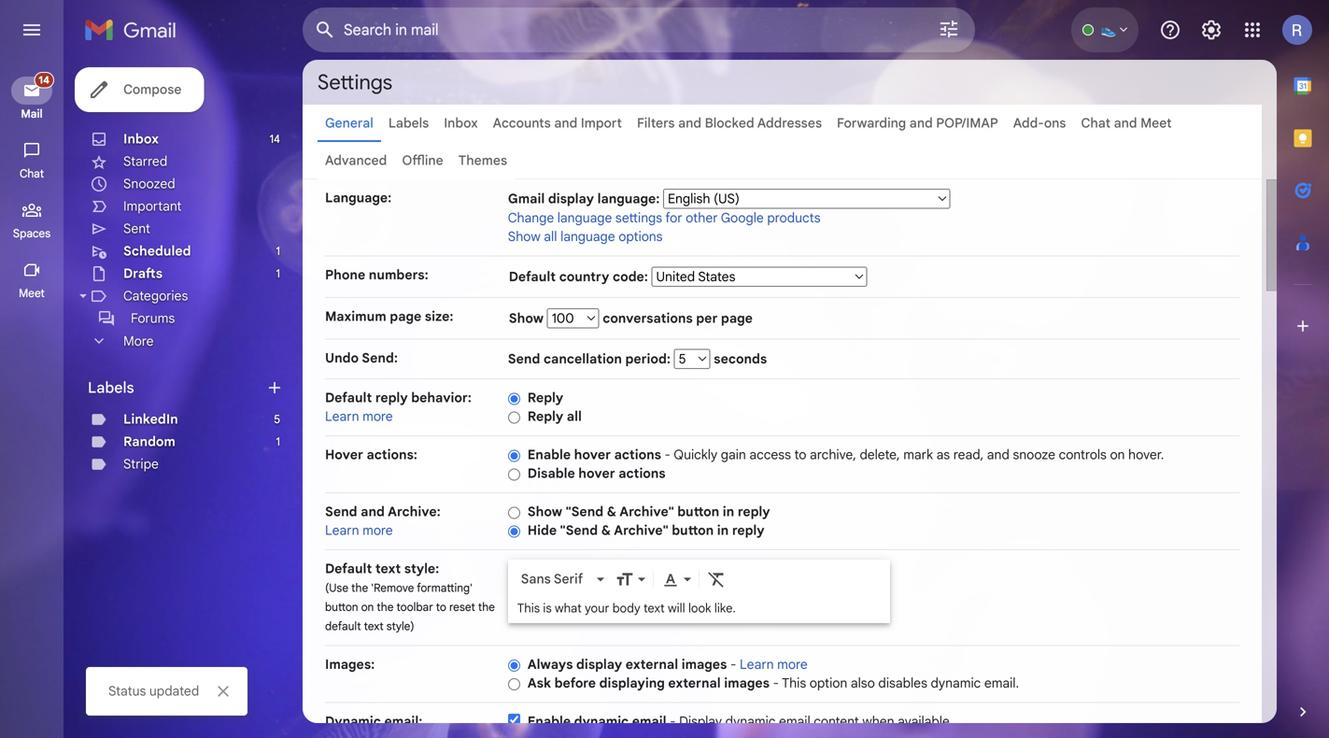 Task type: vqa. For each thing, say whether or not it's contained in the screenshot.
"Feedback on Smart Compose suggestions" Link
no



Task type: locate. For each thing, give the bounding box(es) containing it.
0 vertical spatial default
[[509, 269, 556, 285]]

learn up (use
[[325, 522, 359, 539]]

show
[[508, 229, 541, 245], [509, 310, 547, 327], [528, 504, 563, 520]]

show up hide
[[528, 504, 563, 520]]

dynamic down before
[[574, 714, 629, 730]]

0 vertical spatial language
[[558, 210, 612, 226]]

0 vertical spatial 1
[[276, 244, 280, 258]]

0 vertical spatial in
[[723, 504, 735, 520]]

1 vertical spatial enable
[[528, 714, 571, 730]]

send cancellation period:
[[508, 351, 674, 367]]

on down 'remove
[[361, 600, 374, 614]]

inbox link up themes
[[444, 115, 478, 131]]

phone
[[325, 267, 366, 283]]

linkedin
[[123, 411, 178, 428]]

1 horizontal spatial chat
[[1082, 115, 1111, 131]]

0 vertical spatial reply
[[528, 390, 564, 406]]

learn more link for default
[[325, 408, 393, 425]]

1 horizontal spatial on
[[1111, 447, 1126, 463]]

0 vertical spatial send
[[508, 351, 541, 367]]

chat heading
[[0, 166, 64, 181]]

"send right hide
[[560, 522, 598, 539]]

style)
[[387, 620, 415, 634]]

hover for disable
[[579, 465, 616, 482]]

1 vertical spatial button
[[672, 522, 714, 539]]

1 vertical spatial labels
[[88, 379, 134, 397]]

0 vertical spatial this
[[518, 601, 540, 616]]

0 vertical spatial reply
[[376, 390, 408, 406]]

1 vertical spatial send
[[325, 504, 358, 520]]

more inside 'send and archive: learn more'
[[363, 522, 393, 539]]

and for import
[[555, 115, 578, 131]]

dynamic down ask before displaying external images - this option also disables dynamic email.
[[726, 714, 776, 730]]

1 vertical spatial show
[[509, 310, 547, 327]]

all down cancellation
[[567, 408, 582, 425]]

labels up linkedin
[[88, 379, 134, 397]]

offline
[[402, 152, 444, 169]]

language down gmail display language:
[[561, 229, 616, 245]]

email:
[[385, 714, 423, 730]]

displaying
[[600, 675, 665, 692]]

2 vertical spatial reply
[[733, 522, 765, 539]]

pop/imap
[[937, 115, 999, 131]]

1 vertical spatial actions
[[619, 465, 666, 482]]

more up hover actions:
[[363, 408, 393, 425]]

to down formatting'
[[436, 600, 447, 614]]

"send
[[566, 504, 604, 520], [560, 522, 598, 539]]

inbox link up starred link
[[123, 131, 159, 147]]

enable dynamic email - display dynamic email content when available.
[[528, 714, 954, 730]]

on inside default text style: (use the 'remove formatting' button on the toolbar to reset the default text style)
[[361, 600, 374, 614]]

& down show "send & archive" button in reply
[[602, 522, 611, 539]]

inbox
[[444, 115, 478, 131], [123, 131, 159, 147]]

in for hide "send & archive" button in reply
[[718, 522, 729, 539]]

learn more link up hover actions:
[[325, 408, 393, 425]]

0 vertical spatial external
[[626, 657, 679, 673]]

2 vertical spatial 1
[[276, 435, 280, 449]]

reply down "send:"
[[376, 390, 408, 406]]

period:
[[626, 351, 671, 367]]

1 vertical spatial to
[[436, 600, 447, 614]]

1 vertical spatial chat
[[20, 167, 44, 181]]

0 horizontal spatial all
[[544, 229, 557, 245]]

sans
[[521, 571, 551, 587]]

more up ask before displaying external images - this option also disables dynamic email.
[[778, 657, 808, 673]]

show down default country code:
[[509, 310, 547, 327]]

sent link
[[123, 221, 150, 237]]

page right per
[[721, 310, 753, 327]]

filters and blocked addresses
[[637, 115, 822, 131]]

access
[[750, 447, 792, 463]]

more
[[123, 333, 154, 349]]

0 horizontal spatial this
[[518, 601, 540, 616]]

default inside default reply behavior: learn more
[[325, 390, 372, 406]]

Search in mail search field
[[303, 7, 976, 52]]

"send for show
[[566, 504, 604, 520]]

learn more link down the archive:
[[325, 522, 393, 539]]

dynamic
[[931, 675, 982, 692], [574, 714, 629, 730], [726, 714, 776, 730]]

hover.
[[1129, 447, 1165, 463]]

external up displaying
[[626, 657, 679, 673]]

the down 'remove
[[377, 600, 394, 614]]

external down "always display external images - learn more"
[[669, 675, 721, 692]]

change language settings for other google products link
[[508, 210, 821, 226]]

quickly
[[674, 447, 718, 463]]

1 horizontal spatial the
[[377, 600, 394, 614]]

settings
[[616, 210, 663, 226]]

1 vertical spatial 1
[[276, 267, 280, 281]]

1 vertical spatial reply
[[528, 408, 564, 425]]

default country code:
[[509, 269, 652, 285]]

1 horizontal spatial 14
[[270, 132, 280, 146]]

inbox up starred link
[[123, 131, 159, 147]]

ask before displaying external images - this option also disables dynamic email.
[[528, 675, 1020, 692]]

1 vertical spatial all
[[567, 408, 582, 425]]

1 vertical spatial reply
[[738, 504, 771, 520]]

reply down access
[[738, 504, 771, 520]]

archive" up hide "send & archive" button in reply
[[620, 504, 674, 520]]

0 vertical spatial to
[[795, 447, 807, 463]]

ask
[[528, 675, 551, 692]]

0 vertical spatial learn
[[325, 408, 359, 425]]

reset
[[450, 600, 475, 614]]

reply up formatting options toolbar
[[733, 522, 765, 539]]

enable hover actions - quickly gain access to archive, delete, mark as read, and snooze controls on hover.
[[528, 447, 1165, 463]]

and left pop/imap
[[910, 115, 933, 131]]

email down displaying
[[632, 714, 667, 730]]

learn for default reply behavior: learn more
[[325, 408, 359, 425]]

button up default at the left bottom
[[325, 600, 358, 614]]

support image
[[1160, 19, 1182, 41]]

default
[[509, 269, 556, 285], [325, 390, 372, 406], [325, 561, 372, 577]]

show down change
[[508, 229, 541, 245]]

in for show "send & archive" button in reply
[[723, 504, 735, 520]]

"send down disable hover actions
[[566, 504, 604, 520]]

spaces heading
[[0, 226, 64, 241]]

button up hide "send & archive" button in reply
[[678, 504, 720, 520]]

1 horizontal spatial email
[[779, 714, 811, 730]]

default down undo in the top left of the page
[[325, 390, 372, 406]]

and right ons
[[1115, 115, 1138, 131]]

search in mail image
[[308, 13, 342, 47]]

scheduled
[[123, 243, 191, 259]]

1 for scheduled
[[276, 244, 280, 258]]

is
[[543, 601, 552, 616]]

0 horizontal spatial chat
[[20, 167, 44, 181]]

1 vertical spatial hover
[[579, 465, 616, 482]]

text
[[376, 561, 401, 577], [644, 601, 665, 616], [364, 620, 384, 634]]

and left import
[[555, 115, 578, 131]]

learn up hover
[[325, 408, 359, 425]]

0 horizontal spatial send
[[325, 504, 358, 520]]

the
[[352, 581, 368, 595], [377, 600, 394, 614], [478, 600, 495, 614]]

hover right "disable"
[[579, 465, 616, 482]]

send down hover
[[325, 504, 358, 520]]

the right reset
[[478, 600, 495, 614]]

more inside default reply behavior: learn more
[[363, 408, 393, 425]]

language up show all language options link
[[558, 210, 612, 226]]

country
[[560, 269, 610, 285]]

2 vertical spatial button
[[325, 600, 358, 614]]

sans serif
[[521, 571, 583, 587]]

chat right ons
[[1082, 115, 1111, 131]]

text left will
[[644, 601, 665, 616]]

0 horizontal spatial labels
[[88, 379, 134, 397]]

and right "filters"
[[679, 115, 702, 131]]

forums
[[131, 310, 175, 327]]

0 vertical spatial all
[[544, 229, 557, 245]]

send:
[[362, 350, 398, 366]]

actions up disable hover actions
[[615, 447, 662, 463]]

dynamic left email.
[[931, 675, 982, 692]]

chat inside "heading"
[[20, 167, 44, 181]]

filters
[[637, 115, 675, 131]]

status updated alert
[[30, 43, 1300, 716]]

all down change
[[544, 229, 557, 245]]

display
[[680, 714, 723, 730]]

dynamic email:
[[325, 714, 423, 730]]

will
[[668, 601, 686, 616]]

- up enable dynamic email - display dynamic email content when available.
[[773, 675, 779, 692]]

1 enable from the top
[[528, 447, 571, 463]]

learn inside 'send and archive: learn more'
[[325, 522, 359, 539]]

your
[[585, 601, 610, 616]]

0 vertical spatial show
[[508, 229, 541, 245]]

chat up spaces heading
[[20, 167, 44, 181]]

reply for hide "send & archive" button in reply
[[733, 522, 765, 539]]

all
[[544, 229, 557, 245], [567, 408, 582, 425]]

button down show "send & archive" button in reply
[[672, 522, 714, 539]]

reply for reply
[[528, 390, 564, 406]]

1 1 from the top
[[276, 244, 280, 258]]

and inside 'send and archive: learn more'
[[361, 504, 385, 520]]

on left hover.
[[1111, 447, 1126, 463]]

0 vertical spatial &
[[607, 504, 617, 520]]

None checkbox
[[508, 714, 520, 726]]

0 vertical spatial actions
[[615, 447, 662, 463]]

1 vertical spatial &
[[602, 522, 611, 539]]

0 vertical spatial "send
[[566, 504, 604, 520]]

send up reply option
[[508, 351, 541, 367]]

learn more link
[[325, 408, 393, 425], [325, 522, 393, 539], [740, 657, 808, 673]]

navigation
[[0, 60, 65, 738]]

0 vertical spatial more
[[363, 408, 393, 425]]

images up enable dynamic email - display dynamic email content when available.
[[725, 675, 770, 692]]

add-
[[1014, 115, 1045, 131]]

active image
[[1102, 22, 1117, 37]]

1 vertical spatial "send
[[560, 522, 598, 539]]

Disable hover actions radio
[[508, 468, 520, 482]]

chat for chat
[[20, 167, 44, 181]]

0 vertical spatial hover
[[574, 447, 611, 463]]

themes link
[[459, 152, 508, 169]]

change
[[508, 210, 554, 226]]

look
[[689, 601, 712, 616]]

2 vertical spatial show
[[528, 504, 563, 520]]

labels up offline link
[[389, 115, 429, 131]]

chat for chat and meet
[[1082, 115, 1111, 131]]

1 horizontal spatial meet
[[1141, 115, 1172, 131]]

and
[[555, 115, 578, 131], [679, 115, 702, 131], [910, 115, 933, 131], [1115, 115, 1138, 131], [988, 447, 1010, 463], [361, 504, 385, 520]]

reply for reply all
[[528, 408, 564, 425]]

button
[[678, 504, 720, 520], [672, 522, 714, 539], [325, 600, 358, 614]]

- up ask before displaying external images - this option also disables dynamic email.
[[731, 657, 737, 673]]

add-ons
[[1014, 115, 1067, 131]]

enable up "disable"
[[528, 447, 571, 463]]

Hide "Send & Archive" button in reply radio
[[508, 525, 520, 539]]

learn more link up ask before displaying external images - this option also disables dynamic email.
[[740, 657, 808, 673]]

1 horizontal spatial this
[[782, 675, 807, 692]]

show for show
[[509, 310, 547, 327]]

1 vertical spatial archive"
[[614, 522, 669, 539]]

snoozed
[[123, 176, 175, 192]]

0 horizontal spatial email
[[632, 714, 667, 730]]

1 horizontal spatial inbox link
[[444, 115, 478, 131]]

1 horizontal spatial send
[[508, 351, 541, 367]]

meet inside heading
[[19, 286, 45, 300]]

page left size:
[[390, 308, 422, 325]]

& up hide "send & archive" button in reply
[[607, 504, 617, 520]]

reply right reply all radio
[[528, 408, 564, 425]]

send for send cancellation period:
[[508, 351, 541, 367]]

2 vertical spatial text
[[364, 620, 384, 634]]

1 vertical spatial display
[[577, 657, 623, 673]]

enable
[[528, 447, 571, 463], [528, 714, 571, 730]]

hover actions:
[[325, 447, 418, 463]]

starred
[[123, 153, 168, 170]]

1 vertical spatial in
[[718, 522, 729, 539]]

1 horizontal spatial inbox
[[444, 115, 478, 131]]

2 email from the left
[[779, 714, 811, 730]]

0 vertical spatial enable
[[528, 447, 571, 463]]

in up remove formatting ‪(⌘\)‬ icon
[[718, 522, 729, 539]]

2 vertical spatial default
[[325, 561, 372, 577]]

inbox up themes
[[444, 115, 478, 131]]

show all language options
[[508, 229, 663, 245]]

learn
[[325, 408, 359, 425], [325, 522, 359, 539], [740, 657, 774, 673]]

email left content
[[779, 714, 811, 730]]

0 vertical spatial display
[[548, 191, 594, 207]]

add-ons link
[[1014, 115, 1067, 131]]

more down the archive:
[[363, 522, 393, 539]]

1 vertical spatial learn more link
[[325, 522, 393, 539]]

1 vertical spatial on
[[361, 600, 374, 614]]

0 horizontal spatial meet
[[19, 286, 45, 300]]

1 horizontal spatial to
[[795, 447, 807, 463]]

forwarding
[[837, 115, 907, 131]]

text left 'style)' at the bottom
[[364, 620, 384, 634]]

archive:
[[388, 504, 441, 520]]

1 vertical spatial external
[[669, 675, 721, 692]]

drafts
[[123, 265, 163, 282]]

display up before
[[577, 657, 623, 673]]

and left the archive:
[[361, 504, 385, 520]]

main menu image
[[21, 19, 43, 41]]

Reply radio
[[508, 392, 520, 406]]

default up (use
[[325, 561, 372, 577]]

archive" down show "send & archive" button in reply
[[614, 522, 669, 539]]

learn for send and archive: learn more
[[325, 522, 359, 539]]

email.
[[985, 675, 1020, 692]]

the right (use
[[352, 581, 368, 595]]

reply up 'reply all'
[[528, 390, 564, 406]]

reply for show "send & archive" button in reply
[[738, 504, 771, 520]]

hover up disable hover actions
[[574, 447, 611, 463]]

in down "gain"
[[723, 504, 735, 520]]

this left the option in the bottom of the page
[[782, 675, 807, 692]]

1 vertical spatial default
[[325, 390, 372, 406]]

and for meet
[[1115, 115, 1138, 131]]

tab list
[[1278, 60, 1330, 671]]

mail heading
[[0, 107, 64, 121]]

actions
[[615, 447, 662, 463], [619, 465, 666, 482]]

0 horizontal spatial inbox
[[123, 131, 159, 147]]

& for show
[[607, 504, 617, 520]]

default reply behavior: learn more
[[325, 390, 472, 425]]

blocked
[[705, 115, 755, 131]]

0 vertical spatial button
[[678, 504, 720, 520]]

0 vertical spatial learn more link
[[325, 408, 393, 425]]

1 horizontal spatial all
[[567, 408, 582, 425]]

for
[[666, 210, 683, 226]]

2 reply from the top
[[528, 408, 564, 425]]

external
[[626, 657, 679, 673], [669, 675, 721, 692]]

show all language options link
[[508, 229, 663, 245]]

Search in mail text field
[[344, 21, 886, 39]]

images down look at the right of page
[[682, 657, 727, 673]]

email
[[632, 714, 667, 730], [779, 714, 811, 730]]

actions up show "send & archive" button in reply
[[619, 465, 666, 482]]

default inside default text style: (use the 'remove formatting' button on the toolbar to reset the default text style)
[[325, 561, 372, 577]]

import
[[581, 115, 622, 131]]

default left country
[[509, 269, 556, 285]]

more for and
[[363, 522, 393, 539]]

status
[[108, 683, 146, 700]]

0 horizontal spatial on
[[361, 600, 374, 614]]

text up 'remove
[[376, 561, 401, 577]]

1 vertical spatial text
[[644, 601, 665, 616]]

2 enable from the top
[[528, 714, 571, 730]]

addresses
[[758, 115, 822, 131]]

0 horizontal spatial to
[[436, 600, 447, 614]]

all for reply
[[567, 408, 582, 425]]

1 vertical spatial this
[[782, 675, 807, 692]]

1 horizontal spatial labels
[[389, 115, 429, 131]]

0 vertical spatial 14
[[39, 74, 50, 86]]

1 vertical spatial learn
[[325, 522, 359, 539]]

0 vertical spatial archive"
[[620, 504, 674, 520]]

default for default reply behavior: learn more
[[325, 390, 372, 406]]

learn inside default reply behavior: learn more
[[325, 408, 359, 425]]

more
[[363, 408, 393, 425], [363, 522, 393, 539], [778, 657, 808, 673]]

display up show all language options link
[[548, 191, 594, 207]]

send inside 'send and archive: learn more'
[[325, 504, 358, 520]]

learn up ask before displaying external images - this option also disables dynamic email.
[[740, 657, 774, 673]]

Ask before displaying external images radio
[[508, 677, 520, 691]]

1 vertical spatial meet
[[19, 286, 45, 300]]

& for hide
[[602, 522, 611, 539]]

enable down ask
[[528, 714, 571, 730]]

sent
[[123, 221, 150, 237]]

0 vertical spatial chat
[[1082, 115, 1111, 131]]

2 1 from the top
[[276, 267, 280, 281]]

3 1 from the top
[[276, 435, 280, 449]]

1 vertical spatial more
[[363, 522, 393, 539]]

1 reply from the top
[[528, 390, 564, 406]]

to right access
[[795, 447, 807, 463]]

this left is
[[518, 601, 540, 616]]



Task type: describe. For each thing, give the bounding box(es) containing it.
phone numbers:
[[325, 267, 429, 283]]

gmail image
[[84, 11, 186, 49]]

formatting options toolbar
[[514, 562, 885, 596]]

like.
[[715, 601, 736, 616]]

labels for labels "link" in the top of the page
[[389, 115, 429, 131]]

always
[[528, 657, 573, 673]]

and right read,
[[988, 447, 1010, 463]]

2 horizontal spatial the
[[478, 600, 495, 614]]

ons
[[1045, 115, 1067, 131]]

disables
[[879, 675, 928, 692]]

1 for drafts
[[276, 267, 280, 281]]

random link
[[123, 434, 176, 450]]

'remove
[[371, 581, 414, 595]]

archive" for show
[[620, 504, 674, 520]]

2 vertical spatial more
[[778, 657, 808, 673]]

settings
[[318, 69, 393, 95]]

0 horizontal spatial dynamic
[[574, 714, 629, 730]]

products
[[768, 210, 821, 226]]

send for send and archive: learn more
[[325, 504, 358, 520]]

offline link
[[402, 152, 444, 169]]

to inside default text style: (use the 'remove formatting' button on the toolbar to reset the default text style)
[[436, 600, 447, 614]]

remove formatting ‪(⌘\)‬ image
[[707, 570, 726, 589]]

"send for hide
[[560, 522, 598, 539]]

categories
[[123, 288, 188, 304]]

mark
[[904, 447, 934, 463]]

show for show all language options
[[508, 229, 541, 245]]

compose
[[123, 81, 182, 98]]

labels heading
[[88, 379, 265, 397]]

starred link
[[123, 153, 168, 170]]

1 email from the left
[[632, 714, 667, 730]]

learn more link for send
[[325, 522, 393, 539]]

default for default text style: (use the 'remove formatting' button on the toolbar to reset the default text style)
[[325, 561, 372, 577]]

hide "send & archive" button in reply
[[528, 522, 765, 539]]

themes
[[459, 152, 508, 169]]

Enable hover actions radio
[[508, 449, 520, 463]]

enable for enable dynamic email - display dynamic email content when available.
[[528, 714, 571, 730]]

0 vertical spatial meet
[[1141, 115, 1172, 131]]

all for show
[[544, 229, 557, 245]]

general link
[[325, 115, 374, 131]]

default text style: (use the 'remove formatting' button on the toolbar to reset the default text style)
[[325, 561, 495, 634]]

stripe link
[[123, 456, 159, 472]]

images:
[[325, 657, 375, 673]]

settings image
[[1201, 19, 1223, 41]]

0 vertical spatial on
[[1111, 447, 1126, 463]]

labels link
[[389, 115, 429, 131]]

and for pop/imap
[[910, 115, 933, 131]]

sans serif option
[[518, 570, 593, 589]]

hover for enable
[[574, 447, 611, 463]]

conversations
[[603, 310, 693, 327]]

hide
[[528, 522, 557, 539]]

button inside default text style: (use the 'remove formatting' button on the toolbar to reset the default text style)
[[325, 600, 358, 614]]

other
[[686, 210, 718, 226]]

content
[[814, 714, 860, 730]]

1 horizontal spatial page
[[721, 310, 753, 327]]

filters and blocked addresses link
[[637, 115, 822, 131]]

1 vertical spatial language
[[561, 229, 616, 245]]

option
[[810, 675, 848, 692]]

meet heading
[[0, 286, 64, 301]]

spaces
[[13, 227, 51, 241]]

2 vertical spatial learn more link
[[740, 657, 808, 673]]

advanced search options image
[[931, 10, 968, 48]]

style:
[[404, 561, 440, 577]]

button for hide "send & archive" button in reply
[[672, 522, 714, 539]]

5
[[274, 413, 280, 427]]

2 horizontal spatial dynamic
[[931, 675, 982, 692]]

1 for random
[[276, 435, 280, 449]]

2 vertical spatial learn
[[740, 657, 774, 673]]

1 vertical spatial images
[[725, 675, 770, 692]]

archive" for hide
[[614, 522, 669, 539]]

size:
[[425, 308, 454, 325]]

default
[[325, 620, 361, 634]]

maximum
[[325, 308, 387, 325]]

0 vertical spatial images
[[682, 657, 727, 673]]

0 horizontal spatial inbox link
[[123, 131, 159, 147]]

categories link
[[123, 288, 188, 304]]

important link
[[123, 198, 182, 214]]

body
[[613, 601, 641, 616]]

language:
[[325, 190, 392, 206]]

0 vertical spatial text
[[376, 561, 401, 577]]

enable for enable hover actions - quickly gain access to archive, delete, mark as read, and snooze controls on hover.
[[528, 447, 571, 463]]

actions for enable
[[615, 447, 662, 463]]

reply all
[[528, 408, 582, 425]]

0 horizontal spatial page
[[390, 308, 422, 325]]

categories forums
[[123, 288, 188, 327]]

as
[[937, 447, 951, 463]]

- left display
[[670, 714, 676, 730]]

show for show "send & archive" button in reply
[[528, 504, 563, 520]]

linkedin link
[[123, 411, 178, 428]]

more for reply
[[363, 408, 393, 425]]

and for blocked
[[679, 115, 702, 131]]

forwarding and pop/imap link
[[837, 115, 999, 131]]

default for default country code:
[[509, 269, 556, 285]]

labels for labels heading
[[88, 379, 134, 397]]

Always display external images radio
[[508, 659, 520, 673]]

maximum page size:
[[325, 308, 454, 325]]

more button
[[75, 330, 292, 352]]

Show "Send & Archive" button in reply radio
[[508, 506, 520, 520]]

display for always
[[577, 657, 623, 673]]

advanced
[[325, 152, 387, 169]]

1 vertical spatial 14
[[270, 132, 280, 146]]

important
[[123, 198, 182, 214]]

inbox for the rightmost inbox link
[[444, 115, 478, 131]]

advanced link
[[325, 152, 387, 169]]

change language settings for other google products
[[508, 210, 821, 226]]

toolbar
[[397, 600, 433, 614]]

accounts and import link
[[493, 115, 622, 131]]

language:
[[598, 191, 660, 207]]

0 horizontal spatial 14
[[39, 74, 50, 86]]

send and archive: learn more
[[325, 504, 441, 539]]

inbox for left inbox link
[[123, 131, 159, 147]]

mail
[[21, 107, 43, 121]]

undo send:
[[325, 350, 398, 366]]

conversations per page
[[600, 310, 753, 327]]

gmail display language:
[[508, 191, 660, 207]]

actions for disable
[[619, 465, 666, 482]]

archive,
[[810, 447, 857, 463]]

reply inside default reply behavior: learn more
[[376, 390, 408, 406]]

display for gmail
[[548, 191, 594, 207]]

random
[[123, 434, 176, 450]]

navigation containing mail
[[0, 60, 65, 738]]

hover
[[325, 447, 363, 463]]

snooze
[[1013, 447, 1056, 463]]

disable hover actions
[[528, 465, 666, 482]]

snoozed link
[[123, 176, 175, 192]]

also
[[851, 675, 876, 692]]

read,
[[954, 447, 984, 463]]

gmail
[[508, 191, 545, 207]]

dynamic
[[325, 714, 381, 730]]

button for show "send & archive" button in reply
[[678, 504, 720, 520]]

delete,
[[860, 447, 901, 463]]

and for archive:
[[361, 504, 385, 520]]

- left quickly
[[665, 447, 671, 463]]

1 horizontal spatial dynamic
[[726, 714, 776, 730]]

chat and meet link
[[1082, 115, 1172, 131]]

drafts link
[[123, 265, 163, 282]]

0 horizontal spatial the
[[352, 581, 368, 595]]

show "send & archive" button in reply
[[528, 504, 771, 520]]

14 link
[[11, 72, 54, 105]]

Reply all radio
[[508, 411, 520, 425]]



